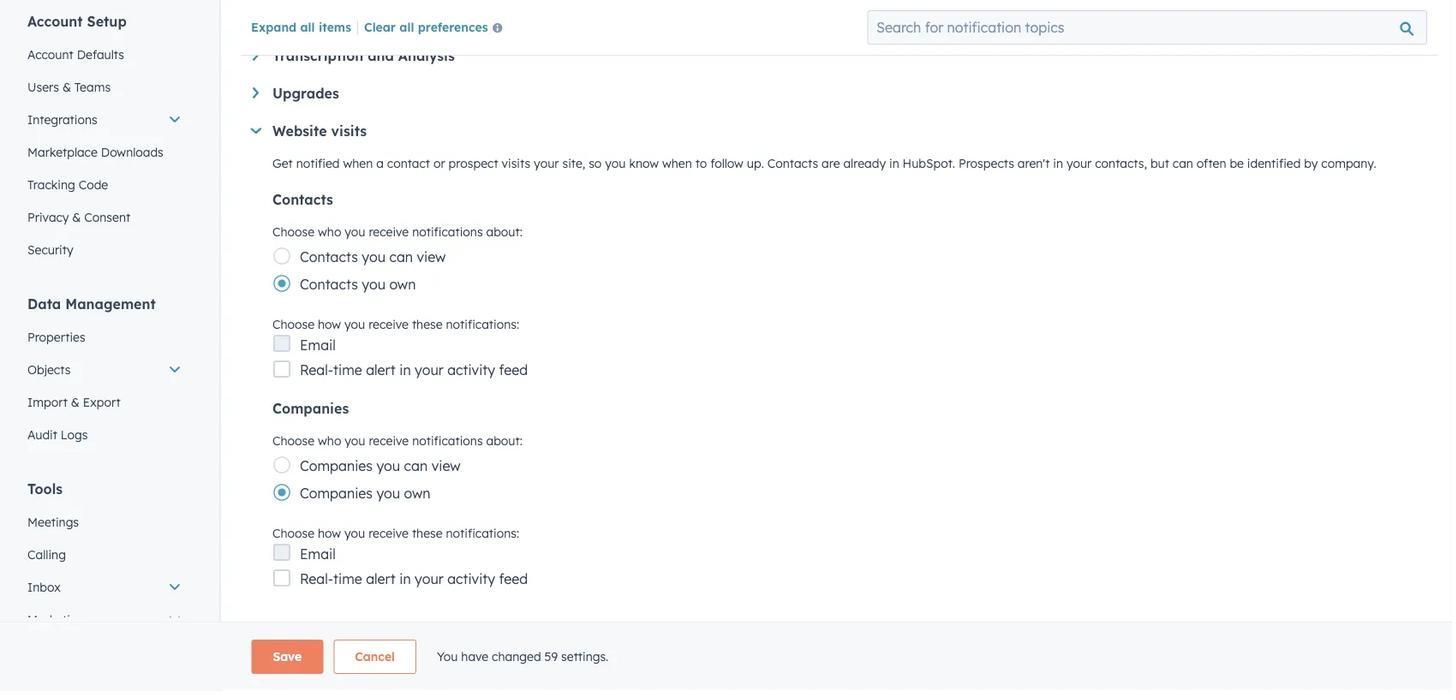 Task type: describe. For each thing, give the bounding box(es) containing it.
consent
[[84, 210, 130, 225]]

get
[[273, 156, 293, 171]]

have
[[461, 650, 489, 665]]

contacts you own
[[300, 276, 416, 293]]

1 vertical spatial prospects
[[273, 620, 339, 637]]

can for contacts you can view
[[389, 249, 413, 266]]

view for companies you can view
[[432, 458, 461, 475]]

0 vertical spatial visits
[[331, 123, 367, 140]]

security
[[27, 243, 73, 258]]

0 horizontal spatial and
[[368, 47, 394, 64]]

criteria
[[710, 653, 750, 668]]

upgrades button
[[253, 85, 1422, 102]]

about: for contacts you can view
[[486, 225, 523, 240]]

account setup element
[[17, 12, 192, 267]]

0 vertical spatial notified
[[296, 156, 340, 171]]

how for companies
[[318, 526, 341, 541]]

marketing button
[[17, 604, 192, 637]]

calling
[[27, 548, 66, 563]]

by
[[1305, 156, 1318, 171]]

caret image for transcription
[[253, 50, 259, 61]]

clear all preferences
[[364, 19, 488, 34]]

0 vertical spatial a
[[376, 156, 384, 171]]

marketplace
[[27, 145, 98, 160]]

2 horizontal spatial when
[[662, 156, 692, 171]]

alert for contacts
[[366, 362, 396, 379]]

cancel button
[[334, 640, 416, 674]]

audit
[[27, 428, 57, 443]]

search
[[332, 653, 369, 668]]

tools
[[27, 481, 63, 498]]

logs
[[61, 428, 88, 443]]

save your search as a view and get notified when prospects that match your criteria visit your site.
[[273, 653, 831, 668]]

save for save
[[273, 650, 302, 665]]

aren't
[[1018, 156, 1050, 171]]

1 choose from the top
[[273, 225, 315, 240]]

import
[[27, 395, 68, 410]]

meetings
[[27, 515, 79, 530]]

users & teams link
[[17, 71, 192, 104]]

items
[[319, 19, 351, 34]]

can for companies you can view
[[404, 458, 428, 475]]

integrations
[[27, 112, 97, 127]]

users & teams
[[27, 80, 111, 95]]

prospect
[[449, 156, 498, 171]]

settings.
[[561, 650, 609, 665]]

you down contacts you own
[[345, 317, 365, 332]]

marketing
[[27, 613, 85, 628]]

privacy & consent link
[[17, 201, 192, 234]]

security link
[[17, 234, 192, 267]]

management
[[65, 296, 156, 313]]

3 receive from the top
[[369, 434, 409, 449]]

transcription and analysis button
[[253, 47, 1422, 64]]

website
[[273, 123, 327, 140]]

who for contacts
[[318, 225, 341, 240]]

these for companies you own
[[412, 526, 443, 541]]

you right so
[[605, 156, 626, 171]]

choose how you receive these notifications: for companies you own
[[273, 526, 519, 541]]

expand all items button
[[251, 19, 351, 34]]

time for contacts
[[333, 362, 362, 379]]

account defaults link
[[17, 39, 192, 71]]

activity for companies you own
[[448, 571, 495, 588]]

cancel
[[355, 650, 395, 665]]

tracking code
[[27, 177, 108, 192]]

choose how you receive these notifications: for contacts you own
[[273, 317, 519, 332]]

tools element
[[17, 480, 192, 692]]

objects button
[[17, 354, 192, 387]]

companies for companies you can view
[[300, 458, 373, 475]]

1 horizontal spatial a
[[389, 653, 397, 668]]

contacts you can view
[[300, 249, 446, 266]]

real- for companies you own
[[300, 571, 333, 588]]

audit logs link
[[17, 419, 192, 452]]

often
[[1197, 156, 1227, 171]]

own for contacts you own
[[389, 276, 416, 293]]

& for export
[[71, 395, 80, 410]]

choose who you receive notifications about: for contacts
[[273, 225, 523, 240]]

transcription and analysis
[[273, 47, 455, 64]]

website visits
[[273, 123, 367, 140]]

company.
[[1322, 156, 1377, 171]]

save for save your search as a view and get notified when prospects that match your criteria visit your site.
[[273, 653, 300, 668]]

you have changed 59 settings.
[[437, 650, 609, 665]]

know
[[629, 156, 659, 171]]

inbox
[[27, 580, 61, 595]]

you down 'companies you can view'
[[377, 485, 400, 502]]

1 horizontal spatial prospects
[[959, 156, 1015, 171]]

defaults
[[77, 47, 124, 62]]

you down companies you own
[[345, 526, 365, 541]]

notifications: for companies you can view
[[446, 526, 519, 541]]

changed
[[492, 650, 541, 665]]

calling link
[[17, 539, 192, 572]]

companies you own
[[300, 485, 431, 502]]

2 vertical spatial view
[[400, 653, 426, 668]]

you down contacts you can view
[[362, 276, 386, 293]]

are
[[822, 156, 840, 171]]

account setup
[[27, 13, 127, 30]]

audit logs
[[27, 428, 88, 443]]

identified
[[1248, 156, 1301, 171]]

objects
[[27, 363, 71, 378]]

save button
[[252, 640, 323, 674]]

4 receive from the top
[[369, 526, 409, 541]]

you up companies you own
[[377, 458, 400, 475]]

contacts for contacts
[[273, 191, 333, 208]]

match
[[642, 653, 678, 668]]

upgrades
[[273, 85, 339, 102]]

these for contacts you own
[[412, 317, 443, 332]]

setup
[[87, 13, 127, 30]]

expand
[[251, 19, 297, 34]]

clear all preferences button
[[364, 18, 510, 38]]

real- for contacts you own
[[300, 362, 333, 379]]

privacy
[[27, 210, 69, 225]]

so
[[589, 156, 602, 171]]



Task type: locate. For each thing, give the bounding box(es) containing it.
that
[[615, 653, 639, 668]]

analysis
[[398, 47, 455, 64]]

a
[[376, 156, 384, 171], [389, 653, 397, 668]]

2 these from the top
[[412, 526, 443, 541]]

site.
[[808, 653, 831, 668]]

code
[[79, 177, 108, 192]]

export
[[83, 395, 120, 410]]

0 horizontal spatial notified
[[296, 156, 340, 171]]

preferences
[[418, 19, 488, 34]]

a right the as
[[389, 653, 397, 668]]

time for companies
[[333, 571, 362, 588]]

1 horizontal spatial when
[[523, 653, 553, 668]]

1 vertical spatial caret image
[[251, 128, 262, 134]]

visits right prospect on the left top of the page
[[502, 156, 531, 171]]

1 vertical spatial how
[[318, 526, 341, 541]]

companies you can view
[[300, 458, 461, 475]]

1 these from the top
[[412, 317, 443, 332]]

2 email from the top
[[300, 546, 336, 563]]

how down contacts you own
[[318, 317, 341, 332]]

2 how from the top
[[318, 526, 341, 541]]

1 vertical spatial view
[[432, 458, 461, 475]]

& right privacy
[[72, 210, 81, 225]]

can up companies you own
[[404, 458, 428, 475]]

website visits button
[[250, 123, 1422, 140]]

2 time from the top
[[333, 571, 362, 588]]

1 email from the top
[[300, 337, 336, 354]]

when left to
[[662, 156, 692, 171]]

1 receive from the top
[[369, 225, 409, 240]]

alert for companies
[[366, 571, 396, 588]]

meetings link
[[17, 507, 192, 539]]

2 vertical spatial companies
[[300, 485, 373, 502]]

0 vertical spatial who
[[318, 225, 341, 240]]

prospects
[[556, 653, 612, 668]]

2 feed from the top
[[499, 571, 528, 588]]

email down companies you own
[[300, 546, 336, 563]]

0 horizontal spatial all
[[300, 19, 315, 34]]

1 alert from the top
[[366, 362, 396, 379]]

0 horizontal spatial visits
[[331, 123, 367, 140]]

1 horizontal spatial and
[[429, 653, 451, 668]]

1 real- from the top
[[300, 362, 333, 379]]

1 who from the top
[[318, 225, 341, 240]]

caret image
[[253, 87, 259, 98]]

0 vertical spatial notifications:
[[446, 317, 519, 332]]

and left get
[[429, 653, 451, 668]]

1 feed from the top
[[499, 362, 528, 379]]

you up contacts you can view
[[345, 225, 366, 240]]

notifications down or
[[412, 225, 483, 240]]

all right clear
[[400, 19, 414, 34]]

account
[[27, 13, 83, 30], [27, 47, 74, 62]]

0 vertical spatial real-
[[300, 362, 333, 379]]

1 vertical spatial time
[[333, 571, 362, 588]]

1 notifications: from the top
[[446, 317, 519, 332]]

marketplace downloads link
[[17, 136, 192, 169]]

save inside button
[[273, 650, 302, 665]]

receive down companies you own
[[369, 526, 409, 541]]

how for contacts
[[318, 317, 341, 332]]

transcription
[[273, 47, 364, 64]]

& inside data management element
[[71, 395, 80, 410]]

2 choose who you receive notifications about: from the top
[[273, 434, 523, 449]]

who up 'companies you can view'
[[318, 434, 341, 449]]

1 vertical spatial feed
[[499, 571, 528, 588]]

account for account setup
[[27, 13, 83, 30]]

feed for companies you own
[[499, 571, 528, 588]]

about:
[[486, 225, 523, 240], [486, 434, 523, 449]]

account for account defaults
[[27, 47, 74, 62]]

2 account from the top
[[27, 47, 74, 62]]

contacts
[[768, 156, 819, 171], [273, 191, 333, 208], [300, 249, 358, 266], [300, 276, 358, 293]]

1 vertical spatial who
[[318, 434, 341, 449]]

& left export at the bottom of the page
[[71, 395, 80, 410]]

notifications: for contacts you can view
[[446, 317, 519, 332]]

when
[[343, 156, 373, 171], [662, 156, 692, 171], [523, 653, 553, 668]]

receive up contacts you can view
[[369, 225, 409, 240]]

these down companies you own
[[412, 526, 443, 541]]

0 vertical spatial account
[[27, 13, 83, 30]]

how
[[318, 317, 341, 332], [318, 526, 341, 541]]

own for companies you own
[[404, 485, 431, 502]]

all
[[300, 19, 315, 34], [400, 19, 414, 34]]

0 vertical spatial prospects
[[959, 156, 1015, 171]]

1 vertical spatial and
[[429, 653, 451, 668]]

email for contacts you own
[[300, 337, 336, 354]]

tracking code link
[[17, 169, 192, 201]]

contacts for contacts you can view
[[300, 249, 358, 266]]

& right the users
[[62, 80, 71, 95]]

data
[[27, 296, 61, 313]]

receive up 'companies you can view'
[[369, 434, 409, 449]]

own down 'companies you can view'
[[404, 485, 431, 502]]

0 vertical spatial caret image
[[253, 50, 259, 61]]

2 all from the left
[[400, 19, 414, 34]]

notifications:
[[446, 317, 519, 332], [446, 526, 519, 541]]

2 receive from the top
[[369, 317, 409, 332]]

contacts right the up.
[[768, 156, 819, 171]]

1 vertical spatial alert
[[366, 571, 396, 588]]

these down contacts you own
[[412, 317, 443, 332]]

follow
[[711, 156, 744, 171]]

notifications
[[412, 225, 483, 240], [412, 434, 483, 449]]

1 horizontal spatial notified
[[476, 653, 520, 668]]

can right 'but'
[[1173, 156, 1194, 171]]

own down contacts you can view
[[389, 276, 416, 293]]

marketplace downloads
[[27, 145, 164, 160]]

2 real- from the top
[[300, 571, 333, 588]]

1 vertical spatial can
[[389, 249, 413, 266]]

a left contact
[[376, 156, 384, 171]]

who
[[318, 225, 341, 240], [318, 434, 341, 449]]

1 vertical spatial own
[[404, 485, 431, 502]]

notified down website visits
[[296, 156, 340, 171]]

1 vertical spatial real-time alert in your activity feed
[[300, 571, 528, 588]]

2 vertical spatial &
[[71, 395, 80, 410]]

1 about: from the top
[[486, 225, 523, 240]]

you up contacts you own
[[362, 249, 386, 266]]

up.
[[747, 156, 764, 171]]

email for companies you own
[[300, 546, 336, 563]]

0 vertical spatial choose who you receive notifications about:
[[273, 225, 523, 240]]

4 choose from the top
[[273, 526, 315, 541]]

in
[[890, 156, 900, 171], [1054, 156, 1064, 171], [400, 362, 411, 379], [400, 571, 411, 588]]

1 account from the top
[[27, 13, 83, 30]]

choose who you receive notifications about: up contacts you can view
[[273, 225, 523, 240]]

account defaults
[[27, 47, 124, 62]]

caret image
[[253, 50, 259, 61], [251, 128, 262, 134]]

tracking
[[27, 177, 75, 192]]

when down website visits
[[343, 156, 373, 171]]

can
[[1173, 156, 1194, 171], [389, 249, 413, 266], [404, 458, 428, 475]]

caret image down expand
[[253, 50, 259, 61]]

notifications up 'companies you can view'
[[412, 434, 483, 449]]

users
[[27, 80, 59, 95]]

2 notifications from the top
[[412, 434, 483, 449]]

real-time alert in your activity feed
[[300, 362, 528, 379], [300, 571, 528, 588]]

email
[[300, 337, 336, 354], [300, 546, 336, 563]]

2 activity from the top
[[448, 571, 495, 588]]

contacts down get
[[273, 191, 333, 208]]

can up contacts you own
[[389, 249, 413, 266]]

expand all items
[[251, 19, 351, 34]]

how down companies you own
[[318, 526, 341, 541]]

contacts,
[[1095, 156, 1148, 171]]

1 vertical spatial choose how you receive these notifications:
[[273, 526, 519, 541]]

caret image inside the transcription and analysis dropdown button
[[253, 50, 259, 61]]

you
[[437, 650, 458, 665]]

clear
[[364, 19, 396, 34]]

real-time alert in your activity feed for companies you own
[[300, 571, 528, 588]]

59
[[545, 650, 558, 665]]

real-time alert in your activity feed for contacts you own
[[300, 362, 528, 379]]

0 vertical spatial feed
[[499, 362, 528, 379]]

0 horizontal spatial when
[[343, 156, 373, 171]]

caret image down caret icon
[[251, 128, 262, 134]]

2 real-time alert in your activity feed from the top
[[300, 571, 528, 588]]

inbox button
[[17, 572, 192, 604]]

& for teams
[[62, 80, 71, 95]]

import & export
[[27, 395, 120, 410]]

choose who you receive notifications about: for companies
[[273, 434, 523, 449]]

and down clear
[[368, 47, 394, 64]]

2 choose from the top
[[273, 317, 315, 332]]

0 vertical spatial own
[[389, 276, 416, 293]]

0 vertical spatial email
[[300, 337, 336, 354]]

1 vertical spatial account
[[27, 47, 74, 62]]

all inside clear all preferences button
[[400, 19, 414, 34]]

2 alert from the top
[[366, 571, 396, 588]]

already
[[844, 156, 886, 171]]

1 notifications from the top
[[412, 225, 483, 240]]

0 vertical spatial can
[[1173, 156, 1194, 171]]

contacts for contacts you own
[[300, 276, 358, 293]]

1 vertical spatial real-
[[300, 571, 333, 588]]

who up contacts you can view
[[318, 225, 341, 240]]

0 vertical spatial notifications
[[412, 225, 483, 240]]

contacts down contacts you can view
[[300, 276, 358, 293]]

1 save from the top
[[273, 650, 302, 665]]

and
[[368, 47, 394, 64], [429, 653, 451, 668]]

Search for notification topics search field
[[868, 10, 1428, 45]]

1 choose how you receive these notifications: from the top
[[273, 317, 519, 332]]

0 vertical spatial view
[[417, 249, 446, 266]]

companies for companies you own
[[300, 485, 373, 502]]

visits right website
[[331, 123, 367, 140]]

2 notifications: from the top
[[446, 526, 519, 541]]

1 vertical spatial these
[[412, 526, 443, 541]]

choose who you receive notifications about: up 'companies you can view'
[[273, 434, 523, 449]]

1 vertical spatial companies
[[300, 458, 373, 475]]

0 vertical spatial these
[[412, 317, 443, 332]]

view
[[417, 249, 446, 266], [432, 458, 461, 475], [400, 653, 426, 668]]

1 activity from the top
[[448, 362, 495, 379]]

2 choose how you receive these notifications: from the top
[[273, 526, 519, 541]]

caret image inside website visits dropdown button
[[251, 128, 262, 134]]

0 vertical spatial activity
[[448, 362, 495, 379]]

all for clear
[[400, 19, 414, 34]]

real-
[[300, 362, 333, 379], [300, 571, 333, 588]]

0 vertical spatial real-time alert in your activity feed
[[300, 362, 528, 379]]

caret image for website
[[251, 128, 262, 134]]

properties
[[27, 330, 85, 345]]

save
[[273, 650, 302, 665], [273, 653, 300, 668]]

choose how you receive these notifications: down contacts you own
[[273, 317, 519, 332]]

visit
[[753, 653, 776, 668]]

1 vertical spatial activity
[[448, 571, 495, 588]]

teams
[[74, 80, 111, 95]]

2 about: from the top
[[486, 434, 523, 449]]

all for expand
[[300, 19, 315, 34]]

prospects left aren't
[[959, 156, 1015, 171]]

privacy & consent
[[27, 210, 130, 225]]

1 time from the top
[[333, 362, 362, 379]]

account up the users
[[27, 47, 74, 62]]

0 vertical spatial time
[[333, 362, 362, 379]]

0 horizontal spatial prospects
[[273, 620, 339, 637]]

downloads
[[101, 145, 164, 160]]

to
[[696, 156, 707, 171]]

but
[[1151, 156, 1170, 171]]

data management element
[[17, 295, 192, 452]]

activity for contacts you own
[[448, 362, 495, 379]]

0 vertical spatial and
[[368, 47, 394, 64]]

notifications for contacts you can view
[[412, 225, 483, 240]]

0 horizontal spatial a
[[376, 156, 384, 171]]

1 vertical spatial a
[[389, 653, 397, 668]]

2 vertical spatial can
[[404, 458, 428, 475]]

&
[[62, 80, 71, 95], [72, 210, 81, 225], [71, 395, 80, 410]]

choose who you receive notifications about:
[[273, 225, 523, 240], [273, 434, 523, 449]]

hubspot.
[[903, 156, 956, 171]]

1 vertical spatial &
[[72, 210, 81, 225]]

visits
[[331, 123, 367, 140], [502, 156, 531, 171]]

1 horizontal spatial all
[[400, 19, 414, 34]]

notified
[[296, 156, 340, 171], [476, 653, 520, 668]]

notifications for companies you can view
[[412, 434, 483, 449]]

1 how from the top
[[318, 317, 341, 332]]

1 vertical spatial visits
[[502, 156, 531, 171]]

1 all from the left
[[300, 19, 315, 34]]

1 vertical spatial notifications
[[412, 434, 483, 449]]

properties link
[[17, 321, 192, 354]]

all left items
[[300, 19, 315, 34]]

0 vertical spatial companies
[[273, 400, 349, 417]]

site,
[[563, 156, 586, 171]]

contact
[[387, 156, 430, 171]]

receive down contacts you own
[[369, 317, 409, 332]]

2 who from the top
[[318, 434, 341, 449]]

choose how you receive these notifications: down companies you own
[[273, 526, 519, 541]]

prospects
[[959, 156, 1015, 171], [273, 620, 339, 637]]

0 vertical spatial choose how you receive these notifications:
[[273, 317, 519, 332]]

integrations button
[[17, 104, 192, 136]]

view for contacts you can view
[[417, 249, 446, 266]]

prospects up "save" button
[[273, 620, 339, 637]]

contacts up contacts you own
[[300, 249, 358, 266]]

1 choose who you receive notifications about: from the top
[[273, 225, 523, 240]]

1 vertical spatial email
[[300, 546, 336, 563]]

import & export link
[[17, 387, 192, 419]]

account up "account defaults"
[[27, 13, 83, 30]]

when left 'prospects'
[[523, 653, 553, 668]]

0 vertical spatial &
[[62, 80, 71, 95]]

3 choose from the top
[[273, 434, 315, 449]]

& for consent
[[72, 210, 81, 225]]

1 real-time alert in your activity feed from the top
[[300, 362, 528, 379]]

1 vertical spatial notified
[[476, 653, 520, 668]]

get notified when a contact or prospect visits your site, so you know when to follow up. contacts are already in hubspot. prospects aren't in your contacts, but can often be identified by company.
[[273, 156, 1377, 171]]

notified right get
[[476, 653, 520, 668]]

email down contacts you own
[[300, 337, 336, 354]]

who for companies
[[318, 434, 341, 449]]

about: for companies you can view
[[486, 434, 523, 449]]

as
[[373, 653, 386, 668]]

feed for contacts you own
[[499, 362, 528, 379]]

0 vertical spatial about:
[[486, 225, 523, 240]]

1 vertical spatial notifications:
[[446, 526, 519, 541]]

0 vertical spatial alert
[[366, 362, 396, 379]]

1 horizontal spatial visits
[[502, 156, 531, 171]]

1 vertical spatial choose who you receive notifications about:
[[273, 434, 523, 449]]

0 vertical spatial how
[[318, 317, 341, 332]]

1 vertical spatial about:
[[486, 434, 523, 449]]

you up 'companies you can view'
[[345, 434, 366, 449]]

2 save from the top
[[273, 653, 300, 668]]

time
[[333, 362, 362, 379], [333, 571, 362, 588]]

data management
[[27, 296, 156, 313]]

your
[[534, 156, 559, 171], [1067, 156, 1092, 171], [415, 362, 444, 379], [415, 571, 444, 588], [304, 653, 329, 668], [681, 653, 707, 668], [780, 653, 805, 668]]



Task type: vqa. For each thing, say whether or not it's contained in the screenshot.
"custom"
no



